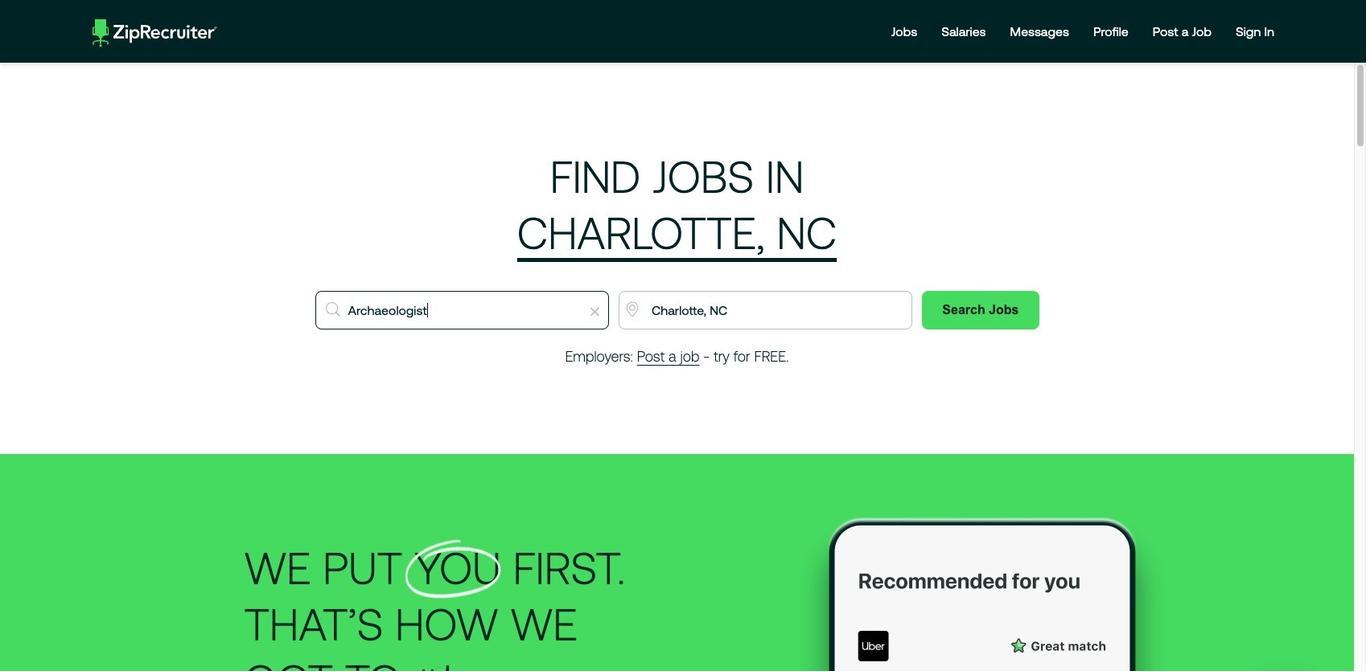 Task type: describe. For each thing, give the bounding box(es) containing it.
main element
[[80, 13, 1286, 50]]

Search title or keyword text field
[[315, 291, 609, 330]]

ziprecruiter image
[[93, 19, 217, 47]]



Task type: vqa. For each thing, say whether or not it's contained in the screenshot.
The City, State Or Postal Code text field
yes



Task type: locate. For each thing, give the bounding box(es) containing it.
None submit
[[922, 291, 1039, 330]]

City, state or postal code text field
[[619, 291, 913, 330]]



